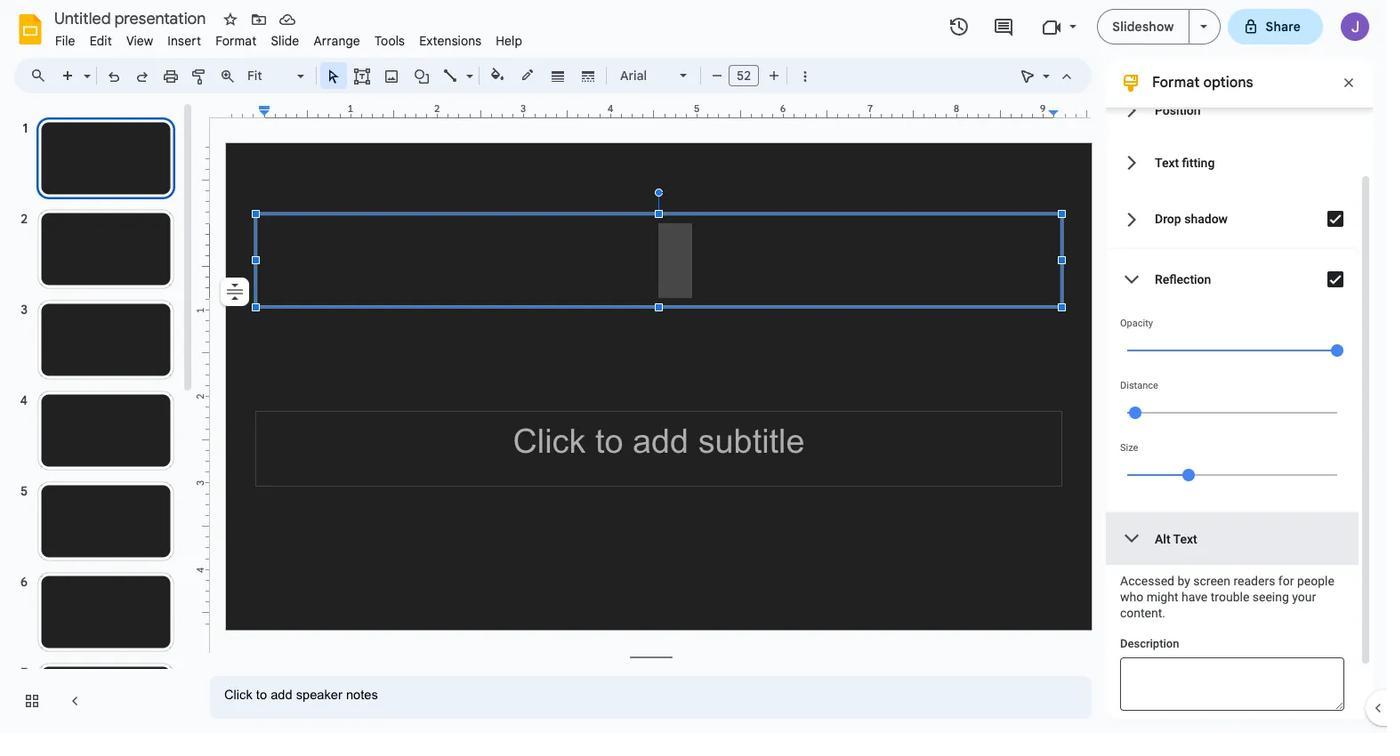 Task type: vqa. For each thing, say whether or not it's contained in the screenshot.
pt related to 0.5 pt
no



Task type: describe. For each thing, give the bounding box(es) containing it.
might
[[1147, 590, 1179, 604]]

size image
[[1183, 469, 1195, 481]]

view menu item
[[119, 30, 160, 52]]

Zoom field
[[242, 63, 312, 89]]

extensions menu item
[[412, 30, 489, 52]]

slide
[[271, 33, 299, 49]]

text fitting tab
[[1106, 136, 1359, 189]]

option inside format options application
[[221, 278, 249, 306]]

drop shadow
[[1155, 212, 1228, 226]]

border dash option
[[578, 63, 598, 88]]

position tab
[[1106, 84, 1359, 136]]

format options
[[1152, 74, 1254, 92]]

edit menu item
[[82, 30, 119, 52]]

drop
[[1155, 212, 1182, 226]]

arrange
[[314, 33, 360, 49]]

format for format options
[[1152, 74, 1200, 92]]

Font size field
[[729, 65, 766, 91]]

navigation inside format options application
[[0, 101, 196, 733]]

trouble
[[1211, 590, 1250, 604]]

distance image
[[1129, 407, 1142, 419]]

accessed
[[1120, 574, 1175, 588]]

shape image
[[412, 63, 432, 88]]

arrange menu item
[[306, 30, 367, 52]]

border color: transparent image
[[518, 63, 538, 86]]

Description text field
[[1120, 658, 1345, 711]]

right margin image
[[1049, 104, 1092, 117]]

format menu item
[[208, 30, 264, 52]]

for
[[1279, 574, 1294, 588]]

size slider
[[1120, 454, 1345, 495]]

Rename text field
[[48, 7, 216, 28]]

Font size text field
[[730, 65, 758, 86]]

left margin image
[[227, 104, 270, 117]]

font list. arial selected. option
[[620, 63, 669, 88]]

tools menu item
[[367, 30, 412, 52]]

Zoom text field
[[245, 63, 295, 88]]

mode and view toolbar
[[1014, 58, 1081, 93]]

drop shadow tab
[[1106, 189, 1359, 249]]

fill color: transparent image
[[487, 63, 508, 86]]

arial
[[620, 68, 647, 84]]

who
[[1120, 590, 1144, 604]]

position
[[1155, 103, 1201, 117]]

description
[[1120, 637, 1180, 651]]

options
[[1204, 74, 1254, 92]]

extensions
[[419, 33, 482, 49]]

share button
[[1228, 9, 1323, 44]]

distance
[[1120, 380, 1159, 392]]

reflection
[[1155, 272, 1212, 287]]

content.
[[1120, 606, 1166, 620]]

format for format
[[216, 33, 257, 49]]

opacity
[[1120, 318, 1153, 329]]



Task type: locate. For each thing, give the bounding box(es) containing it.
0 vertical spatial text
[[1155, 155, 1179, 170]]

border weight option
[[548, 63, 568, 88]]

insert image image
[[381, 63, 402, 88]]

navigation
[[0, 101, 196, 733]]

text left fitting in the top right of the page
[[1155, 155, 1179, 170]]

Menus field
[[22, 63, 61, 88]]

menu bar containing file
[[48, 23, 530, 53]]

format inside menu item
[[216, 33, 257, 49]]

alt
[[1155, 532, 1171, 546]]

fitting
[[1182, 155, 1215, 170]]

share
[[1266, 19, 1301, 35]]

new slide with layout image
[[79, 64, 91, 70]]

alt text
[[1155, 532, 1198, 546]]

slideshow
[[1113, 19, 1174, 35]]

1 vertical spatial format
[[1152, 74, 1200, 92]]

format
[[216, 33, 257, 49], [1152, 74, 1200, 92]]

format options application
[[0, 0, 1387, 733]]

have
[[1182, 590, 1208, 604]]

text inside tab
[[1155, 155, 1179, 170]]

menu bar banner
[[0, 0, 1387, 733]]

slideshow button
[[1098, 9, 1189, 44]]

view
[[126, 33, 153, 49]]

format down star 'option'
[[216, 33, 257, 49]]

0 horizontal spatial format
[[216, 33, 257, 49]]

reflection tab
[[1106, 249, 1359, 310]]

option
[[221, 278, 249, 306]]

toggle shadow image
[[1318, 201, 1354, 237]]

Toggle reflection checkbox
[[1318, 262, 1354, 297]]

1 vertical spatial text
[[1174, 532, 1198, 546]]

1 horizontal spatial format
[[1152, 74, 1200, 92]]

shadow
[[1185, 212, 1228, 226]]

by
[[1178, 574, 1191, 588]]

file
[[55, 33, 75, 49]]

insert
[[168, 33, 201, 49]]

file menu item
[[48, 30, 82, 52]]

menu bar inside the menu bar banner
[[48, 23, 530, 53]]

opacity image
[[1331, 344, 1344, 357]]

1
[[194, 134, 206, 140]]

text fitting
[[1155, 155, 1215, 170]]

format inside section
[[1152, 74, 1200, 92]]

edit
[[90, 33, 112, 49]]

help menu item
[[489, 30, 530, 52]]

screen
[[1194, 574, 1231, 588]]

shrink text on overflow image
[[222, 279, 247, 304]]

format up the position
[[1152, 74, 1200, 92]]

text inside tab
[[1174, 532, 1198, 546]]

alt text tab
[[1106, 513, 1359, 565]]

tools
[[375, 33, 405, 49]]

size
[[1120, 442, 1139, 454]]

text
[[1155, 155, 1179, 170], [1174, 532, 1198, 546]]

presentation options image
[[1200, 25, 1207, 28]]

Toggle shadow checkbox
[[1318, 201, 1354, 237]]

insert menu item
[[160, 30, 208, 52]]

distance slider
[[1120, 392, 1345, 433]]

people
[[1297, 574, 1335, 588]]

your
[[1292, 590, 1316, 604]]

accessed by screen readers for people who might have trouble seeing your content.
[[1120, 574, 1335, 620]]

main toolbar
[[53, 62, 819, 91]]

0 vertical spatial format
[[216, 33, 257, 49]]

select line image
[[462, 64, 473, 70]]

seeing
[[1253, 590, 1289, 604]]

help
[[496, 33, 523, 49]]

menu bar
[[48, 23, 530, 53]]

text right alt
[[1174, 532, 1198, 546]]

opacity slider
[[1120, 329, 1345, 370]]

Star checkbox
[[218, 7, 243, 32]]

readers
[[1234, 574, 1276, 588]]

slide menu item
[[264, 30, 306, 52]]

format options section
[[1106, 58, 1373, 733]]



